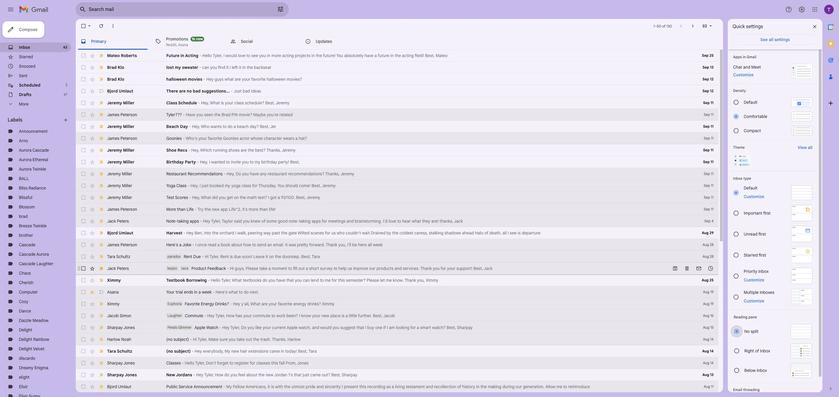 Task type: locate. For each thing, give the bounding box(es) containing it.
hey, up recommendations
[[200, 160, 208, 165]]

rent
[[184, 254, 192, 260], [220, 254, 229, 260]]

28 up 26
[[710, 255, 714, 259]]

do down forget
[[225, 373, 229, 378]]

0 horizontal spatial apps
[[190, 219, 199, 224]]

favorite up laughter commute - hey tyler, how has your commute to work been? i know your new place is a little further. best, jacob
[[278, 302, 292, 307]]

16
[[192, 37, 195, 41], [711, 314, 714, 318]]

apple down been?
[[287, 325, 298, 331]]

0 vertical spatial would
[[226, 53, 237, 58]]

sep for hey, do you have any restaurant recommendations? thanks, jeremy
[[704, 172, 710, 176]]

1 delight from the top
[[19, 328, 32, 333]]

you right services.
[[433, 266, 440, 271]]

1 peters from the top
[[117, 219, 129, 224]]

movie?
[[239, 112, 252, 118]]

my
[[175, 65, 181, 70], [255, 160, 260, 165], [225, 183, 230, 189]]

jeremy miller for class schedule
[[107, 100, 135, 106]]

hey
[[206, 77, 214, 82], [203, 219, 210, 224], [186, 231, 194, 236], [233, 302, 240, 307], [207, 313, 215, 319], [222, 325, 230, 331], [195, 349, 202, 354], [196, 373, 203, 378]]

make
[[209, 337, 219, 342]]

17 row from the top
[[76, 239, 719, 251]]

50 ‌ from the left
[[312, 290, 312, 295]]

2 vertical spatial bjord
[[107, 384, 117, 390]]

the right with
[[284, 384, 290, 390]]

0 vertical spatial starred
[[19, 54, 33, 59]]

sep for can you find it i left it in the backseat
[[703, 65, 710, 70]]

death,
[[490, 231, 502, 236]]

1 horizontal spatial have
[[276, 278, 285, 283]]

hey, for hey, what did you get on the math test? i got a 93/100. best, jeremy
[[192, 195, 200, 200]]

1 sep 12 from the top
[[703, 77, 714, 81]]

wait
[[362, 231, 370, 236]]

1 horizontal spatial apple
[[287, 325, 298, 331]]

1 vertical spatial this
[[271, 361, 278, 366]]

miller for shoe
[[123, 148, 135, 153]]

1 19 from the top
[[711, 290, 714, 295]]

thanks, for recommendations?
[[325, 171, 340, 177]]

0 vertical spatial class
[[234, 100, 244, 106]]

one
[[375, 325, 383, 331]]

new left app
[[212, 207, 220, 212]]

cascade down cascade link
[[19, 252, 35, 257]]

older image
[[690, 23, 696, 29]]

us for help
[[348, 266, 352, 271]]

taking up wilted
[[299, 219, 311, 224]]

to left fill
[[288, 266, 292, 271]]

support image
[[786, 6, 793, 13]]

7 jeremy miller from the top
[[107, 195, 132, 200]]

0 vertical spatial us
[[332, 231, 336, 236]]

(no for (no subject) - hi tyler, make sure you take out the trash. thanks, harlow
[[166, 337, 173, 342]]

us for for
[[332, 231, 336, 236]]

miller for birthday
[[123, 160, 135, 165]]

first right unread at the bottom
[[759, 232, 766, 237]]

what down "guys,"
[[232, 278, 242, 283]]

social
[[241, 39, 253, 44]]

sharpay for aug 14
[[107, 361, 123, 366]]

2 vertical spatial delight
[[19, 347, 32, 352]]

0 vertical spatial 14
[[711, 337, 714, 342]]

4 peterson from the top
[[121, 242, 137, 248]]

james for here's a joke - i once read a book about how to send an email. it was pretty forward. thank you, i'll be here all week
[[107, 242, 119, 248]]

1 horizontal spatial laughter
[[168, 314, 182, 318]]

1 aug 28 from the top
[[703, 243, 714, 247]]

pane
[[749, 315, 757, 320]]

2 vertical spatial aug 14
[[703, 361, 714, 366]]

is left the due
[[230, 254, 233, 260]]

hey, for hey, i wanted to invite you to my birthday party! best,
[[200, 160, 208, 165]]

my left birthday
[[255, 160, 260, 165]]

this for you
[[338, 278, 345, 283]]

0 horizontal spatial out
[[246, 337, 252, 342]]

more inside more button
[[19, 102, 29, 107]]

further.
[[358, 313, 372, 319]]

36 ‌ from the left
[[297, 290, 297, 295]]

11 for class schedule - hey, what is your class schedule? best, jeremy
[[711, 101, 714, 105]]

sent link
[[19, 73, 27, 78]]

inbox inside labels navigation
[[19, 45, 30, 50]]

compact
[[744, 128, 761, 133]]

more down 'social' tab
[[272, 53, 281, 58]]

ends
[[184, 290, 193, 295]]

do
[[228, 124, 233, 129], [263, 278, 268, 283], [244, 290, 249, 295], [225, 373, 229, 378]]

hey, for hey, do you have any restaurant recommendations? thanks, jeremy
[[227, 171, 235, 177]]

peterson for more
[[121, 207, 137, 212]]

cascade up chaos
[[19, 261, 35, 267]]

in right left
[[242, 65, 246, 70]]

1 horizontal spatial announcement
[[194, 384, 222, 390]]

hi for tyler,
[[193, 337, 197, 342]]

said
[[234, 219, 242, 224]]

snoozed
[[19, 64, 35, 69]]

you right future!
[[337, 53, 343, 58]]

hey left "ben,"
[[186, 231, 194, 236]]

hello
[[202, 53, 212, 58], [211, 278, 220, 283], [185, 361, 194, 366]]

tab list containing promotions
[[76, 33, 723, 50]]

social tab
[[226, 33, 300, 50]]

14 for (no subject) - hi tyler, make sure you take out the trash. thanks, harlow
[[711, 337, 714, 342]]

about
[[231, 242, 242, 248], [246, 373, 257, 378]]

aug 11
[[704, 385, 714, 389]]

51 ‌ from the left
[[313, 290, 313, 295]]

klo for halloween
[[118, 77, 124, 82]]

0 vertical spatial more
[[272, 53, 281, 58]]

euphoria
[[168, 302, 182, 306]]

row containing mateo roberts
[[76, 50, 719, 62]]

how for do
[[215, 373, 223, 378]]

sep 12 for there are no bad suggestions... - just bad ideas
[[703, 89, 714, 93]]

86 ‌ from the left
[[350, 290, 350, 295]]

to left hear
[[397, 219, 401, 224]]

1 vertical spatial twinkle
[[33, 223, 47, 229]]

0 horizontal spatial this
[[271, 361, 278, 366]]

14 ‌ from the left
[[274, 290, 274, 295]]

16 row from the top
[[76, 227, 719, 239]]

you up the yoga class - hey, i just booked my yoga class for thursday. you should come! best, jeremy
[[242, 171, 249, 177]]

sep for hey, which running shoes are the best? thanks, jeremy
[[703, 148, 710, 152]]

take up (no subject) - hey everybody, my new hair extensions came in today! best, tara
[[237, 337, 245, 342]]

laughter down cascade aurora link
[[36, 261, 53, 267]]

delight for delight velvet
[[19, 347, 32, 352]]

us right 'help'
[[348, 266, 352, 271]]

it's
[[242, 207, 248, 212]]

sharpay jones
[[107, 325, 135, 331], [107, 361, 135, 366], [107, 373, 137, 378]]

life!
[[269, 207, 276, 212]]

0 horizontal spatial starred
[[19, 54, 33, 59]]

mateo right field!
[[436, 53, 448, 58]]

1 horizontal spatial week
[[373, 242, 383, 248]]

main content
[[76, 19, 723, 398]]

my down sure
[[225, 349, 230, 354]]

2 19 from the top
[[711, 302, 714, 306]]

sep for hey, what did you get on the math test? i got a 93/100. best, jeremy
[[704, 195, 710, 200]]

1 vertical spatial our
[[516, 384, 522, 390]]

jeremy miller for restaurant recommendations
[[107, 171, 132, 177]]

sharpay for aug 13
[[107, 373, 124, 378]]

33 ‌ from the left
[[294, 290, 294, 295]]

beach
[[166, 124, 179, 129]]

settings right see
[[775, 37, 790, 42]]

1 horizontal spatial inbox
[[733, 176, 743, 181]]

2 vertical spatial inbox
[[759, 269, 769, 274]]

you left seen
[[196, 112, 203, 118]]

hello up jordans
[[185, 361, 194, 366]]

25 row from the top
[[76, 334, 719, 346]]

1 vertical spatial us
[[348, 266, 352, 271]]

79 ‌ from the left
[[343, 290, 343, 295]]

0 vertical spatial inbox
[[760, 349, 771, 354]]

velvet
[[33, 347, 44, 352]]

3 jeremy miller from the top
[[107, 148, 135, 153]]

first for unread first
[[759, 232, 766, 237]]

44 ‌ from the left
[[306, 290, 306, 295]]

1 horizontal spatial love
[[389, 219, 396, 224]]

bjord for harvest - hey ben, into the orchard i walk, peering way past the gate wilted scenes for us who couldn't wait drained by the coldest caress, stalking shadows ahead halo of death, all i see is departure
[[107, 231, 118, 236]]

0 horizontal spatial inbox
[[19, 45, 30, 50]]

for
[[252, 183, 258, 189], [322, 219, 327, 224], [325, 231, 330, 236], [441, 266, 446, 271], [332, 278, 337, 283], [411, 325, 416, 331], [250, 361, 255, 366]]

you up backseat
[[259, 53, 266, 58]]

thank right forward. on the left bottom of page
[[326, 242, 337, 248]]

0 horizontal spatial us
[[332, 231, 336, 236]]

1 vertical spatial sep 12
[[703, 89, 714, 93]]

me right let
[[386, 278, 392, 283]]

1 horizontal spatial more
[[166, 207, 176, 212]]

55 ‌ from the left
[[317, 290, 317, 295]]

1 ‌ from the left
[[260, 290, 260, 295]]

is
[[221, 100, 224, 106], [518, 231, 521, 236], [230, 254, 233, 260], [342, 313, 345, 319], [271, 384, 274, 390]]

1 vertical spatial aug 28
[[703, 255, 714, 259]]

pride
[[306, 384, 316, 390]]

1 vertical spatial 19
[[711, 302, 714, 306]]

sep for hey tyler, taylor said you knew of some good note-taking apps for meetings and brainstorming. i'd love to hear what they are! thanks, jack
[[705, 219, 711, 223]]

28
[[710, 243, 714, 247], [710, 255, 714, 259]]

labels heading
[[8, 117, 63, 123]]

0 vertical spatial jack peters
[[107, 219, 129, 224]]

favorite down wants
[[208, 136, 222, 141]]

more for more
[[19, 102, 29, 107]]

1 horizontal spatial out
[[299, 266, 305, 271]]

2 apps from the left
[[312, 219, 321, 224]]

starred inside labels navigation
[[19, 54, 33, 59]]

a left joke
[[179, 242, 182, 248]]

delight
[[19, 328, 32, 333], [19, 337, 32, 342], [19, 347, 32, 352]]

row containing jacob simon
[[76, 310, 719, 322]]

aurora twinkle link
[[19, 167, 46, 172]]

65 ‌ from the left
[[328, 290, 328, 295]]

tab list
[[823, 19, 839, 376], [76, 33, 723, 50]]

customize down the chat
[[733, 72, 754, 78]]

cascade for cascade laughter
[[19, 261, 35, 267]]

love right i'd on the bottom left of page
[[389, 219, 396, 224]]

subject) for hi
[[174, 337, 189, 342]]

2 mateo from the left
[[436, 53, 448, 58]]

aurora for aurora cascade
[[19, 148, 32, 153]]

moment
[[272, 266, 287, 271]]

0 vertical spatial 19
[[711, 290, 714, 295]]

you left the like
[[248, 325, 254, 331]]

of left history
[[457, 384, 461, 390]]

22 ‌ from the left
[[282, 290, 282, 295]]

2 rent from the left
[[220, 254, 229, 260]]

class
[[234, 100, 244, 106], [242, 183, 251, 189]]

0 horizontal spatial how
[[215, 373, 223, 378]]

than left life
[[177, 207, 186, 212]]

petals glimmer apple watch - hey tyler, do you like your current apple watch, and would you suggest that i buy one if i am looking for a smart watch? best, sharpay
[[168, 325, 473, 331]]

just
[[234, 89, 242, 94]]

- right joke
[[192, 242, 194, 248]]

13 down the 25
[[710, 65, 714, 70]]

my right the lost
[[175, 65, 181, 70]]

- right jordans
[[193, 373, 195, 378]]

threading
[[744, 388, 760, 392]]

display density element
[[733, 89, 813, 93]]

0 vertical spatial (no
[[166, 337, 173, 342]]

3 delight from the top
[[19, 347, 32, 352]]

would down place
[[320, 325, 332, 331]]

umlaut for harvest - hey ben, into the orchard i walk, peering way past the gate wilted scenes for us who couldn't wait drained by the coldest caress, stalking shadows ahead halo of death, all i see is departure
[[119, 231, 133, 236]]

jeremy miller for shoe recs
[[107, 148, 135, 153]]

all inside see all settings button
[[769, 37, 774, 42]]

day
[[180, 124, 188, 129]]

it
[[226, 65, 229, 70], [239, 65, 241, 70], [266, 254, 268, 260], [268, 384, 270, 390]]

party
[[185, 160, 196, 165]]

43 ‌ from the left
[[305, 290, 305, 295]]

more up note- at the left of the page
[[166, 207, 176, 212]]

47
[[64, 92, 67, 97]]

1 vertical spatial peters
[[117, 266, 129, 271]]

settings inside button
[[775, 37, 790, 42]]

0 vertical spatial you,
[[338, 242, 346, 248]]

12
[[710, 77, 714, 81], [710, 89, 714, 93]]

1 vertical spatial would
[[320, 325, 332, 331]]

0 horizontal spatial more
[[19, 102, 29, 107]]

blissful
[[19, 195, 32, 200]]

None search field
[[76, 2, 289, 17]]

are up just
[[235, 77, 241, 82]]

a left hat?
[[296, 136, 298, 141]]

1 horizontal spatial just
[[303, 373, 310, 378]]

83 ‌ from the left
[[347, 290, 347, 295]]

12 for halloween movies - hey guys what are your favorite halloween movies?
[[710, 77, 714, 81]]

of right knew
[[262, 219, 266, 224]]

laughter inside laughter commute - hey tyler, how has your commute to work been? i know your new place is a little further. best, jacob
[[168, 314, 182, 318]]

28 down 29 at right
[[710, 243, 714, 247]]

miller
[[123, 100, 135, 106], [123, 124, 135, 129], [123, 148, 135, 153], [123, 160, 135, 165], [122, 171, 132, 177], [122, 183, 132, 189], [122, 195, 132, 200]]

hello down feedback
[[211, 278, 220, 283]]

1 rent from the left
[[184, 254, 192, 260]]

2 sep 12 from the top
[[703, 89, 714, 93]]

1 horizontal spatial settings
[[775, 37, 790, 42]]

2 default from the top
[[744, 186, 758, 191]]

32 ‌ from the left
[[293, 290, 293, 295]]

1 horizontal spatial please
[[367, 278, 379, 283]]

1 horizontal spatial acting
[[402, 53, 414, 58]]

for down product feedback - hi guys, please take a moment to fill out a short survey to help us improve our products and services. thank you for your support! best, jack
[[332, 278, 337, 283]]

tara schultz for aug 28
[[107, 254, 130, 260]]

first for important first
[[764, 211, 771, 216]]

forward.
[[309, 242, 325, 248]]

acting
[[282, 53, 294, 58], [402, 53, 414, 58]]

tyler, left make
[[198, 337, 207, 342]]

best, right field!
[[425, 53, 435, 58]]

elixir link
[[19, 384, 28, 390]]

2 harlow from the left
[[288, 337, 301, 342]]

2 jeremy miller from the top
[[107, 124, 135, 129]]

how
[[243, 242, 251, 248]]

favorite up "ideas"
[[251, 77, 266, 82]]

cascade up "ethereal"
[[32, 148, 49, 153]]

1 vertical spatial aug 14
[[703, 349, 714, 354]]

about for how
[[231, 242, 242, 248]]

0 horizontal spatial do
[[236, 171, 241, 177]]

reading
[[734, 315, 748, 320]]

primary tab
[[76, 33, 150, 50]]

are left "no"
[[179, 89, 186, 94]]

None checkbox
[[81, 53, 86, 59], [81, 112, 86, 118], [81, 159, 86, 165], [81, 195, 86, 201], [81, 207, 86, 213], [81, 242, 86, 248], [81, 254, 86, 260], [81, 278, 86, 284], [81, 313, 86, 319], [81, 349, 86, 355], [81, 372, 86, 378], [81, 384, 86, 390], [81, 53, 86, 59], [81, 112, 86, 118], [81, 159, 86, 165], [81, 195, 86, 201], [81, 207, 86, 213], [81, 242, 86, 248], [81, 254, 86, 260], [81, 278, 86, 284], [81, 313, 86, 319], [81, 349, 86, 355], [81, 372, 86, 378], [81, 384, 86, 390]]

0 horizontal spatial please
[[246, 266, 258, 271]]

that left buy
[[357, 325, 364, 331]]

11 for beach day - hey, who wants to do a beach day? best, jer
[[711, 124, 714, 129]]

hey right jordans
[[196, 373, 203, 378]]

our
[[369, 266, 376, 271], [516, 384, 522, 390]]

2 aug 28 from the top
[[703, 255, 714, 259]]

0 vertical spatial about
[[231, 242, 242, 248]]

0 vertical spatial aug 28
[[703, 243, 714, 247]]

and
[[744, 65, 751, 70], [347, 219, 354, 224], [395, 266, 402, 271], [312, 325, 319, 331], [317, 384, 324, 390], [426, 384, 433, 390]]

0 horizontal spatial apple
[[195, 325, 205, 331]]

87 ‌ from the left
[[351, 290, 351, 295]]

21 ‌ from the left
[[281, 290, 281, 295]]

0 vertical spatial do
[[236, 171, 241, 177]]

0 vertical spatial our
[[369, 266, 376, 271]]

None checkbox
[[81, 23, 86, 29], [81, 65, 86, 70], [81, 76, 86, 82], [81, 88, 86, 94], [81, 100, 86, 106], [81, 124, 86, 130], [81, 136, 86, 141], [81, 147, 86, 153], [81, 171, 86, 177], [81, 183, 86, 189], [81, 218, 86, 224], [81, 230, 86, 236], [81, 266, 86, 272], [81, 289, 86, 295], [81, 301, 86, 307], [81, 325, 86, 331], [81, 337, 86, 343], [81, 361, 86, 366], [81, 23, 86, 29], [81, 65, 86, 70], [81, 76, 86, 82], [81, 88, 86, 94], [81, 100, 86, 106], [81, 124, 86, 130], [81, 136, 86, 141], [81, 147, 86, 153], [81, 171, 86, 177], [81, 183, 86, 189], [81, 218, 86, 224], [81, 230, 86, 236], [81, 266, 86, 272], [81, 289, 86, 295], [81, 301, 86, 307], [81, 325, 86, 331], [81, 337, 86, 343], [81, 361, 86, 366]]

jack peters
[[107, 219, 129, 224], [107, 266, 129, 271]]

multiple
[[744, 290, 759, 295]]

should
[[285, 183, 298, 189]]

1 vertical spatial more
[[249, 207, 258, 212]]

product
[[191, 266, 206, 271]]

you right did
[[219, 195, 226, 200]]

best, right "support!"
[[474, 266, 483, 271]]

klo for lost
[[118, 65, 124, 70]]

5 row from the top
[[76, 97, 719, 109]]

2 horizontal spatial this
[[359, 384, 366, 390]]

halloween up the there
[[166, 77, 187, 82]]

class right yoga
[[176, 183, 187, 189]]

17 ‌ from the left
[[277, 290, 277, 295]]

0 horizontal spatial bad
[[193, 89, 201, 94]]

toolbar
[[670, 278, 717, 284]]

for up math on the left of page
[[252, 183, 258, 189]]

1 horizontal spatial jacob
[[383, 313, 395, 319]]

reintroduce
[[568, 384, 590, 390]]

1 vertical spatial 12
[[710, 89, 714, 93]]

hey,
[[201, 100, 209, 106], [192, 124, 200, 129], [191, 148, 199, 153], [200, 160, 208, 165], [227, 171, 235, 177], [191, 183, 199, 189], [192, 195, 200, 200]]

a right as
[[392, 384, 394, 390]]

the left future!
[[316, 53, 322, 58]]

2 james peterson from the top
[[107, 136, 137, 141]]

1 horizontal spatial this
[[338, 278, 345, 283]]

1 default from the top
[[744, 100, 758, 105]]

the right 'into'
[[212, 231, 219, 236]]

2 taking from the left
[[299, 219, 311, 224]]

0 vertical spatial umlaut
[[119, 89, 133, 94]]

sharpay for aug 15
[[107, 325, 123, 331]]

hi for guys,
[[230, 266, 234, 271]]

11 for restaurant recommendations - hey, do you have any restaurant recommendations? thanks, jeremy
[[711, 172, 714, 176]]

- right 'harvest'
[[183, 231, 185, 236]]

and right the chat
[[744, 65, 751, 70]]

row
[[76, 50, 719, 62], [76, 62, 719, 73], [76, 73, 719, 85], [76, 85, 719, 97], [76, 97, 719, 109], [76, 109, 719, 121], [76, 121, 719, 133], [76, 133, 719, 144], [76, 144, 719, 156], [76, 156, 719, 168], [76, 168, 719, 180], [76, 180, 719, 192], [76, 192, 719, 204], [76, 204, 719, 215], [76, 215, 719, 227], [76, 227, 719, 239], [76, 239, 719, 251], [76, 251, 719, 263], [76, 263, 719, 275], [76, 275, 719, 287], [76, 287, 719, 298], [76, 298, 719, 310], [76, 310, 719, 322], [76, 322, 719, 334], [76, 334, 719, 346], [76, 346, 719, 358], [76, 358, 719, 369], [76, 369, 719, 381], [76, 381, 719, 393]]

aurora ethereal link
[[19, 157, 48, 163]]

- down "try"
[[200, 219, 202, 224]]

related
[[280, 112, 293, 118]]

1 horizontal spatial taking
[[299, 219, 311, 224]]

advanced search options image
[[275, 3, 287, 15]]

0 vertical spatial thanks,
[[267, 148, 281, 153]]

0 vertical spatial tara schultz
[[107, 254, 130, 260]]

more image
[[110, 23, 116, 29]]

22 row from the top
[[76, 298, 719, 310]]

2 vertical spatial this
[[359, 384, 366, 390]]

more for more than life - try the new app life^2, it's more than life!
[[166, 207, 176, 212]]

sep 12 for halloween movies - hey guys what are your favorite halloween movies?
[[703, 77, 714, 81]]

3 row from the top
[[76, 73, 719, 85]]

mateo roberts
[[107, 53, 137, 58]]

-
[[199, 53, 201, 58], [199, 65, 201, 70], [203, 77, 205, 82], [231, 89, 233, 94], [198, 100, 200, 106], [183, 112, 185, 118], [189, 124, 191, 129], [183, 136, 185, 141], [188, 148, 190, 153], [197, 160, 199, 165], [224, 171, 226, 177], [188, 183, 190, 189], [189, 195, 191, 200], [195, 207, 197, 212], [200, 219, 202, 224], [183, 231, 185, 236], [192, 242, 194, 248], [202, 254, 204, 260], [227, 266, 229, 271], [208, 278, 210, 283], [213, 290, 215, 295], [230, 302, 232, 307], [204, 313, 206, 319], [219, 325, 221, 331], [190, 337, 192, 342], [192, 349, 194, 354], [182, 361, 184, 366], [193, 373, 195, 378], [223, 384, 225, 390]]

lend
[[311, 278, 319, 283]]

2 vertical spatial that
[[294, 373, 302, 378]]

no
[[745, 329, 750, 334]]

1 jeremy miller from the top
[[107, 100, 135, 106]]

2 delight from the top
[[19, 337, 32, 342]]

1 vertical spatial (no
[[166, 349, 173, 354]]

customize button for multiple inboxes
[[741, 298, 768, 305]]

1 vertical spatial inbox
[[757, 368, 767, 374]]

1 aug 19 from the top
[[703, 290, 714, 295]]

0 horizontal spatial harlow
[[107, 337, 120, 342]]

aug 19 for asana
[[703, 290, 714, 295]]

2 horizontal spatial favorite
[[278, 302, 292, 307]]

0 horizontal spatial settings
[[746, 24, 763, 30]]

search mail image
[[78, 4, 88, 15]]

lost
[[166, 65, 174, 70]]

14 for classes - hello tyler, don't forget to register for classes this fall from, jones
[[711, 361, 714, 366]]

aug 19
[[703, 290, 714, 295], [703, 302, 714, 306]]

your
[[242, 77, 250, 82], [225, 100, 233, 106], [199, 136, 207, 141], [447, 266, 456, 271], [269, 302, 277, 307], [243, 313, 252, 319], [312, 313, 321, 319], [263, 325, 271, 331]]

tara schultz for aug 14
[[107, 349, 132, 354]]

new up 'acting'
[[196, 37, 203, 41]]

1 mateo from the left
[[107, 53, 120, 58]]

apps in gmail
[[733, 55, 757, 59]]

out right fill
[[299, 266, 305, 271]]

tyler, up lost my sweater - can you find it i left it in the backseat
[[213, 53, 223, 58]]

1 horizontal spatial goonies
[[223, 136, 239, 141]]

it right left
[[239, 65, 241, 70]]

all right see
[[769, 37, 774, 42]]

61 ‌ from the left
[[324, 290, 324, 295]]

Search mail text field
[[89, 7, 260, 12]]

birthday
[[261, 160, 277, 165]]

breeze twinkle
[[19, 223, 47, 229]]

hi left "guys,"
[[230, 266, 234, 271]]

reading pane element
[[734, 315, 812, 320]]

sep 11 for more than life - try the new app life^2, it's more than life!
[[704, 207, 714, 212]]

suggestions...
[[202, 89, 230, 94]]

16 inside tab
[[192, 37, 195, 41]]

you
[[259, 53, 266, 58], [210, 65, 217, 70], [196, 112, 203, 118], [242, 160, 249, 165], [242, 171, 249, 177], [219, 195, 226, 200], [243, 219, 250, 224], [433, 266, 440, 271], [269, 278, 275, 283], [295, 278, 302, 283], [248, 325, 254, 331], [333, 325, 339, 331], [229, 337, 236, 342], [230, 373, 237, 378]]

schultz for aug 28
[[116, 254, 130, 260]]

2 james from the top
[[107, 136, 119, 141]]

1 (no from the top
[[166, 337, 173, 342]]

jones for aug 15
[[124, 325, 135, 331]]

it left i
[[226, 65, 229, 70]]

hey up 'into'
[[203, 219, 210, 224]]

0 horizontal spatial have
[[250, 171, 259, 177]]

1 vertical spatial first
[[759, 232, 766, 237]]

2 vertical spatial sharpay jones
[[107, 373, 137, 378]]

taking down life
[[177, 219, 189, 224]]

2 horizontal spatial thank
[[421, 266, 432, 271]]

1 vertical spatial week
[[202, 290, 212, 295]]

laughter commute - hey tyler, how has your commute to work been? i know your new place is a little further. best, jacob
[[168, 313, 395, 319]]

gmail
[[747, 55, 757, 59]]

sep 11 for class schedule - hey, what is your class schedule? best, jeremy
[[703, 101, 714, 105]]

2 peterson from the top
[[121, 136, 137, 141]]

please
[[246, 266, 258, 271], [367, 278, 379, 283]]

3 bjord umlaut from the top
[[107, 384, 131, 390]]

1 horizontal spatial apps
[[312, 219, 321, 224]]

62 ‌ from the left
[[325, 290, 325, 295]]

get
[[227, 195, 233, 200]]

9 ‌ from the left
[[269, 290, 269, 295]]

there
[[166, 89, 178, 94]]

hey, for hey, who wants to do a beach day? best, jer
[[192, 124, 200, 129]]

1 klo from the top
[[118, 65, 124, 70]]

sep 11 for shoe recs - hey, which running shoes are the best? thanks, jeremy
[[703, 148, 714, 152]]

0 horizontal spatial rent
[[184, 254, 192, 260]]

3 ‌ from the left
[[262, 290, 262, 295]]

asana inside promotions, 16 new messages, tab
[[178, 42, 188, 47]]

0 vertical spatial twinkle
[[32, 167, 46, 172]]

7 ‌ from the left
[[267, 290, 267, 295]]

have
[[186, 112, 195, 118]]

34 ‌ from the left
[[295, 290, 295, 295]]

3 james peterson from the top
[[107, 207, 137, 212]]

2 vertical spatial hi
[[193, 337, 197, 342]]

1 vertical spatial thank
[[421, 266, 432, 271]]

inbox up starred link
[[19, 45, 30, 50]]

1 vertical spatial default
[[744, 186, 758, 191]]

57 ‌ from the left
[[320, 290, 320, 295]]

- right the schedule
[[198, 100, 200, 106]]

new inside tab
[[196, 37, 203, 41]]

miller for test
[[122, 195, 132, 200]]

drafts link
[[19, 92, 31, 97]]

compose
[[19, 27, 37, 32]]

party!
[[278, 160, 289, 165]]

more
[[272, 53, 281, 58], [249, 207, 258, 212]]

main content containing promotions
[[76, 19, 723, 398]]

lost my sweater - can you find it i left it in the backseat
[[166, 65, 271, 70]]

1 horizontal spatial thank
[[405, 278, 416, 283]]

brad for halloween movies - hey guys what are your favorite halloween movies?
[[107, 77, 117, 82]]

brad
[[19, 214, 28, 219]]

hi
[[205, 254, 209, 260], [230, 266, 234, 271], [193, 337, 197, 342]]

- right scores
[[189, 195, 191, 200]]

announcement right "service"
[[194, 384, 222, 390]]

63 ‌ from the left
[[326, 290, 326, 295]]

you, down services.
[[417, 278, 425, 283]]

14 for (no subject) - hey everybody, my new hair extensions came in today! best, tara
[[710, 349, 714, 354]]

0 vertical spatial brad
[[107, 65, 117, 70]]

bad right just
[[243, 89, 250, 94]]

sent
[[19, 73, 27, 78]]

little
[[349, 313, 357, 319]]

0 horizontal spatial about
[[231, 242, 242, 248]]

1 bjord from the top
[[107, 89, 118, 94]]

euphoria favorite energy drinks? - hey y'all, what are your favorite energy drinks? ximmy
[[168, 302, 335, 307]]

10 ‌ from the left
[[270, 290, 270, 295]]

the right past on the left of the page
[[281, 231, 288, 236]]

gmail image
[[19, 4, 51, 15]]

28 for james peterson
[[710, 243, 714, 247]]

1 vertical spatial subject)
[[174, 349, 191, 354]]

below
[[745, 368, 756, 374]]

miller for restaurant
[[122, 171, 132, 177]]

39 ‌ from the left
[[300, 290, 300, 295]]

customize button for priority inbox
[[741, 277, 768, 284]]

have down 'moment'
[[276, 278, 285, 283]]

view
[[798, 145, 807, 150]]

1 horizontal spatial can
[[303, 278, 310, 283]]

1 vertical spatial my
[[255, 160, 260, 165]]

3 sharpay jones from the top
[[107, 373, 137, 378]]

brainstorming.
[[355, 219, 382, 224]]

more right the it's
[[249, 207, 258, 212]]

to left work
[[272, 313, 275, 319]]

2 ‌ from the left
[[261, 290, 261, 295]]

main menu image
[[7, 6, 14, 13]]

4 row from the top
[[76, 85, 719, 97]]

klo
[[118, 65, 124, 70], [118, 77, 124, 82]]

row containing asana
[[76, 287, 719, 298]]

6 row from the top
[[76, 109, 719, 121]]

aurora for aurora twinkle
[[19, 167, 32, 172]]



Task type: describe. For each thing, give the bounding box(es) containing it.
69 ‌ from the left
[[332, 290, 332, 295]]

reddit,
[[166, 42, 177, 47]]

0 horizontal spatial would
[[226, 53, 237, 58]]

life
[[187, 207, 194, 212]]

app
[[221, 207, 228, 212]]

26 ‌ from the left
[[287, 290, 287, 295]]

they
[[422, 219, 431, 224]]

47 ‌ from the left
[[309, 290, 309, 295]]

best, right out?
[[331, 373, 341, 378]]

0 vertical spatial settings
[[746, 24, 763, 30]]

a left future
[[375, 53, 377, 58]]

cascade for cascade link
[[19, 242, 35, 248]]

i left got
[[268, 195, 269, 200]]

1 vertical spatial what
[[412, 219, 421, 224]]

suggest
[[341, 325, 356, 331]]

seen
[[204, 112, 213, 118]]

schultz for aug 14
[[117, 349, 132, 354]]

allow
[[546, 384, 556, 390]]

fellow
[[233, 384, 245, 390]]

- left just
[[231, 89, 233, 94]]

new left jordan
[[266, 373, 273, 378]]

49 ‌ from the left
[[311, 290, 311, 295]]

hey up watch
[[207, 313, 215, 319]]

2 apple from the left
[[287, 325, 298, 331]]

promotions, 16 new messages, tab
[[151, 33, 225, 50]]

82 ‌ from the left
[[346, 290, 346, 295]]

13 for hey tyler, how do you feel about the new jordan 1's that just came out? best, sharpay
[[710, 373, 714, 377]]

2 vertical spatial favorite
[[278, 302, 292, 307]]

it right "leave"
[[266, 254, 268, 260]]

customize button for default
[[741, 193, 768, 200]]

starred first
[[744, 253, 767, 258]]

2 horizontal spatial inbox
[[759, 269, 769, 274]]

0 horizontal spatial you
[[278, 183, 284, 189]]

beach day - hey, who wants to do a beach day? best, jer
[[166, 124, 276, 129]]

1 vertical spatial you,
[[417, 278, 425, 283]]

who's
[[186, 136, 197, 141]]

jeremy miller for test scores
[[107, 195, 132, 200]]

in right history
[[476, 384, 480, 390]]

thank for our
[[421, 266, 432, 271]]

sep for who's your favorite goonies actor whose character wears a hat?
[[704, 136, 710, 141]]

1 jacob from the left
[[107, 313, 119, 319]]

quick settings element
[[733, 24, 763, 34]]

2 vertical spatial brad
[[222, 112, 231, 118]]

9 row from the top
[[76, 144, 719, 156]]

1 horizontal spatial you
[[337, 53, 343, 58]]

trial
[[176, 290, 183, 295]]

sep 11 for tyler??? - have you seen the brad pitt movie? maybe you're related
[[704, 112, 714, 117]]

2 jack peters from the top
[[107, 266, 129, 271]]

aurora ethereal
[[19, 157, 48, 163]]

- right sweater
[[199, 65, 201, 70]]

0 horizontal spatial thank
[[326, 242, 337, 248]]

(no subject) - hi tyler, make sure you take out the trash. thanks, harlow
[[166, 337, 301, 342]]

starred for starred first
[[744, 253, 758, 258]]

19 row from the top
[[76, 263, 719, 275]]

- left everybody,
[[192, 349, 194, 354]]

a left smart
[[417, 325, 419, 331]]

announcement inside labels navigation
[[19, 129, 48, 134]]

of right 50
[[662, 24, 666, 28]]

tyler, up (no subject) - hi tyler, make sure you take out the trash. thanks, harlow
[[230, 325, 240, 331]]

once
[[198, 242, 207, 248]]

50
[[657, 24, 662, 28]]

new left "hair"
[[231, 349, 239, 354]]

2 vertical spatial my
[[225, 183, 230, 189]]

46 ‌ from the left
[[308, 290, 308, 295]]

petals
[[168, 326, 177, 330]]

departure
[[522, 231, 541, 236]]

0 horizontal spatial me
[[325, 278, 331, 283]]

hey, for hey, what is your class schedule? best, jeremy
[[201, 100, 209, 106]]

tyler???
[[166, 112, 182, 118]]

84 ‌ from the left
[[348, 290, 348, 295]]

of right right
[[755, 349, 759, 354]]

inbox for inbox
[[19, 45, 30, 50]]

sep 11 for goonies - who's your favorite goonies actor whose character wears a hat?
[[704, 136, 714, 141]]

due
[[234, 254, 241, 260]]

11 for more than life - try the new app life^2, it's more than life!
[[711, 207, 714, 212]]

0 horizontal spatial more
[[249, 207, 258, 212]]

1 vertical spatial just
[[303, 373, 310, 378]]

1 horizontal spatial would
[[320, 325, 332, 331]]

james for more than life - try the new app life^2, it's more than life!
[[107, 207, 119, 212]]

is right place
[[342, 313, 345, 319]]

delight rainbow
[[19, 337, 49, 342]]

1 vertical spatial take
[[237, 337, 245, 342]]

any
[[260, 171, 267, 177]]

bjord umlaut for public service announcement
[[107, 384, 131, 390]]

note-
[[289, 219, 299, 224]]

first for starred first
[[759, 253, 767, 258]]

guys
[[215, 77, 224, 82]]

pretty
[[297, 242, 308, 248]]

living
[[395, 384, 405, 390]]

45 ‌ from the left
[[307, 290, 307, 295]]

do left next.
[[244, 290, 249, 295]]

(no subject) - hey everybody, my new hair extensions came in today! best, tara
[[166, 349, 317, 354]]

this for utmost
[[359, 384, 366, 390]]

james peterson for tyler???
[[107, 112, 137, 118]]

movies
[[188, 77, 202, 82]]

sep 11 for birthday party - hey, i wanted to invite you to my birthday party! best,
[[703, 160, 714, 164]]

1 horizontal spatial me
[[386, 278, 392, 283]]

1 vertical spatial class
[[176, 183, 187, 189]]

some
[[267, 219, 277, 224]]

- down glimmer
[[190, 337, 192, 342]]

quick
[[733, 24, 745, 30]]

updates tab
[[300, 33, 375, 50]]

- right "classes"
[[182, 361, 184, 366]]

aug 19 for ximmy
[[703, 302, 714, 306]]

inbox for inbox type
[[733, 176, 743, 181]]

james peterson for more than life
[[107, 207, 137, 212]]

best, right party!
[[290, 160, 300, 165]]

- right movies
[[203, 77, 205, 82]]

0 vertical spatial just
[[202, 183, 209, 189]]

chaos
[[19, 271, 31, 276]]

all right death,
[[503, 231, 507, 236]]

11 row from the top
[[76, 168, 719, 180]]

tyler??? - have you seen the brad pitt movie? maybe you're related
[[166, 112, 293, 118]]

2 goonies from the left
[[223, 136, 239, 141]]

email threading element
[[733, 388, 813, 392]]

1 vertical spatial on
[[269, 254, 274, 260]]

sep for hey, i wanted to invite you to my birthday party! best,
[[703, 160, 710, 164]]

0 horizontal spatial you,
[[338, 242, 346, 248]]

52 ‌ from the left
[[314, 290, 314, 295]]

0 vertical spatial love
[[238, 53, 246, 58]]

toggle split pane mode image
[[702, 23, 708, 29]]

- down wanted
[[224, 171, 226, 177]]

56 ‌ from the left
[[318, 290, 318, 295]]

thank for please
[[405, 278, 416, 283]]

13 row from the top
[[76, 192, 719, 204]]

0 vertical spatial what
[[225, 77, 234, 82]]

- right feedback
[[227, 266, 229, 271]]

11 for tyler??? - have you seen the brad pitt movie? maybe you're related
[[711, 112, 714, 117]]

0 horizontal spatial my
[[175, 65, 181, 70]]

15 row from the top
[[76, 215, 719, 227]]

1 goonies from the left
[[166, 136, 182, 141]]

16 new
[[192, 37, 203, 41]]

schedule
[[178, 100, 197, 106]]

miller for yoga
[[122, 183, 132, 189]]

sep for hey, what is your class schedule? best, jeremy
[[703, 101, 710, 105]]

0 horizontal spatial came
[[270, 349, 280, 354]]

for left "support!"
[[441, 266, 446, 271]]

1 acting from the left
[[282, 53, 294, 58]]

jeremy miller for birthday party
[[107, 160, 135, 165]]

29
[[710, 231, 714, 235]]

best, right watch?
[[447, 325, 456, 331]]

the right future
[[395, 53, 401, 58]]

what down suggestions...
[[210, 100, 220, 106]]

2 vertical spatial what
[[229, 290, 238, 295]]

ball
[[19, 176, 29, 181]]

i up find
[[224, 53, 225, 58]]

subject) for hey
[[174, 349, 191, 354]]

a left 'moment'
[[269, 266, 271, 271]]

bjord for public service announcement - my fellow americans, it is with the utmost pride and sincerity i present this recording as a living testament and recollection of history in the making during our generation. allow me to reintroduce
[[107, 384, 117, 390]]

54 ‌ from the left
[[316, 290, 316, 295]]

0 horizontal spatial asana
[[107, 290, 119, 295]]

2 peters from the top
[[117, 266, 129, 271]]

12 for there are no bad suggestions... - just bad ideas
[[710, 89, 714, 93]]

1 vertical spatial my
[[226, 384, 232, 390]]

brad klo for halloween
[[107, 77, 124, 82]]

discardo link
[[19, 356, 35, 361]]

0 vertical spatial out
[[299, 266, 305, 271]]

aug 14 for (no subject) - hey everybody, my new hair extensions came in today! best, tara
[[703, 349, 714, 354]]

labels navigation
[[0, 19, 76, 398]]

doorstep.
[[282, 254, 300, 260]]

1 vertical spatial favorite
[[208, 136, 222, 141]]

classes
[[166, 361, 181, 366]]

23 ‌ from the left
[[283, 290, 283, 295]]

1 vertical spatial 16
[[711, 314, 714, 318]]

aug 14 for classes - hello tyler, don't forget to register for classes this fall from, jones
[[703, 361, 714, 366]]

73 ‌ from the left
[[337, 290, 337, 295]]

1 harlow from the left
[[107, 337, 120, 342]]

1 vertical spatial hello
[[211, 278, 220, 283]]

6 ‌ from the left
[[265, 290, 265, 295]]

best, down come!
[[296, 195, 306, 200]]

80 ‌ from the left
[[344, 290, 344, 295]]

about for the
[[246, 373, 257, 378]]

ben,
[[195, 231, 203, 236]]

60 ‌ from the left
[[323, 290, 323, 295]]

aurora twinkle
[[19, 167, 46, 172]]

29 row from the top
[[76, 381, 719, 393]]

2 vertical spatial thanks,
[[272, 337, 287, 342]]

66 ‌ from the left
[[329, 290, 329, 295]]

hey, for hey, which running shoes are the best? thanks, jeremy
[[191, 148, 199, 153]]

to right wants
[[223, 124, 227, 129]]

28 row from the top
[[76, 369, 719, 381]]

28 for tara schultz
[[710, 255, 714, 259]]

41 ‌ from the left
[[303, 290, 303, 295]]

customize for default
[[744, 194, 765, 200]]

0 horizontal spatial our
[[369, 266, 376, 271]]

2 bad from the left
[[243, 89, 250, 94]]

brad for lost my sweater - can you find it i left it in the backseat
[[107, 65, 117, 70]]

11 for public service announcement - my fellow americans, it is with the utmost pride and sincerity i present this recording as a living testament and recollection of history in the making during our generation. allow me to reintroduce
[[711, 385, 714, 389]]

james peterson for here's a joke
[[107, 242, 137, 248]]

aug 13
[[703, 373, 714, 377]]

64 ‌ from the left
[[327, 290, 327, 295]]

- up scores
[[188, 183, 190, 189]]

a left beach
[[234, 124, 236, 129]]

for left classes
[[250, 361, 255, 366]]

laughter inside labels navigation
[[36, 261, 53, 267]]

1 jack peters from the top
[[107, 219, 129, 224]]

umlaut for public service announcement - my fellow americans, it is with the utmost pride and sincerity i present this recording as a living testament and recollection of history in the making during our generation. allow me to reintroduce
[[118, 384, 131, 390]]

sep 4
[[705, 219, 714, 223]]

peterson for goonies
[[121, 136, 137, 141]]

in up backseat
[[267, 53, 271, 58]]

and right watch,
[[312, 325, 319, 331]]

48 ‌ from the left
[[310, 290, 310, 295]]

character
[[264, 136, 282, 141]]

future!
[[323, 53, 336, 58]]

sep for have you seen the brad pitt movie? maybe you're related
[[704, 112, 710, 117]]

sep for hey guys what are your favorite halloween movies?
[[703, 77, 709, 81]]

35 ‌ from the left
[[296, 290, 296, 295]]

you right sure
[[229, 337, 236, 342]]

the down classes
[[258, 373, 265, 378]]

short
[[309, 266, 319, 271]]

19 ‌ from the left
[[279, 290, 279, 295]]

jer
[[270, 124, 276, 129]]

85 ‌ from the left
[[349, 290, 349, 295]]

26
[[710, 266, 714, 271]]

0 vertical spatial week
[[373, 242, 383, 248]]

it left with
[[268, 384, 270, 390]]

aug 26
[[703, 266, 714, 271]]

i down recommendations
[[200, 183, 201, 189]]

are up commute
[[262, 302, 268, 307]]

1 horizontal spatial favorite
[[251, 77, 266, 82]]

the left math on the left of page
[[240, 195, 246, 200]]

what left did
[[201, 195, 211, 200]]

scenes
[[311, 231, 324, 236]]

40 ‌ from the left
[[302, 290, 302, 295]]

1 vertical spatial out
[[246, 337, 252, 342]]

settings image
[[799, 6, 806, 13]]

1 vertical spatial announcement
[[194, 384, 222, 390]]

24 row from the top
[[76, 322, 719, 334]]

bjord umlaut for harvest
[[107, 231, 133, 236]]

1 horizontal spatial came
[[311, 373, 321, 378]]

to down social
[[247, 53, 251, 58]]

2 acting from the left
[[402, 53, 414, 58]]

got
[[270, 195, 277, 200]]

borrowing
[[186, 278, 207, 283]]

1 vertical spatial have
[[250, 171, 259, 177]]

28 ‌ from the left
[[289, 290, 289, 295]]

to up restaurant recommendations - hey, do you have any restaurant recommendations? thanks, jeremy
[[250, 160, 254, 165]]

59 ‌ from the left
[[322, 290, 322, 295]]

cherish link
[[19, 280, 33, 286]]

25 ‌ from the left
[[286, 290, 286, 295]]

if
[[384, 325, 386, 331]]

is down suggestions...
[[221, 100, 224, 106]]

7 row from the top
[[76, 121, 719, 133]]

0 vertical spatial hi
[[205, 254, 209, 260]]

comfortable
[[744, 114, 768, 119]]

1 vertical spatial that
[[357, 325, 364, 331]]

i left present
[[342, 384, 343, 390]]

miller for class
[[123, 100, 135, 106]]

26 row from the top
[[76, 346, 719, 358]]

0 horizontal spatial here's
[[166, 242, 178, 248]]

history
[[462, 384, 475, 390]]

type
[[744, 176, 752, 181]]

- right day
[[189, 124, 191, 129]]

refresh image
[[98, 23, 104, 29]]

0 horizontal spatial see
[[252, 53, 258, 58]]

24 ‌ from the left
[[285, 290, 285, 295]]

27 row from the top
[[76, 358, 719, 369]]

i left know
[[299, 313, 300, 319]]

- right recs
[[188, 148, 190, 153]]

unread first
[[744, 232, 766, 237]]

- left "try"
[[195, 207, 197, 212]]

2 row from the top
[[76, 62, 719, 73]]

you down 'moment'
[[269, 278, 275, 283]]

tyler, down don't
[[204, 373, 214, 378]]

58 ‌ from the left
[[321, 290, 321, 295]]

71 ‌ from the left
[[334, 290, 334, 295]]

all inside view all button
[[808, 145, 813, 150]]

0 horizontal spatial on
[[234, 195, 239, 200]]

0 vertical spatial class
[[166, 100, 177, 106]]

best?
[[255, 148, 266, 153]]

jeremy miller for beach day
[[107, 124, 135, 129]]

2 horizontal spatial have
[[365, 53, 374, 58]]

row containing harlow noah
[[76, 334, 719, 346]]

2 horizontal spatial me
[[557, 384, 562, 390]]

i left buy
[[365, 325, 366, 331]]

do down the tyler??? - have you seen the brad pitt movie? maybe you're related
[[228, 124, 233, 129]]

in right projects
[[312, 53, 315, 58]]

29 ‌ from the left
[[290, 290, 290, 295]]

hey, for hey, i just booked my yoga class for thursday. you should come! best, jeremy
[[191, 183, 199, 189]]

a right got
[[278, 195, 280, 200]]

how for has
[[226, 313, 235, 319]]

15 ‌ from the left
[[275, 290, 275, 295]]

halloween movies - hey guys what are your favorite halloween movies?
[[166, 77, 302, 82]]

the right seen
[[214, 112, 221, 118]]

1 vertical spatial class
[[242, 183, 251, 189]]

hey left the guys
[[206, 77, 214, 82]]

5 ‌ from the left
[[264, 290, 264, 295]]

13 ‌ from the left
[[273, 290, 273, 295]]

sharpay jones for new jordans
[[107, 373, 137, 378]]

- right due
[[202, 254, 204, 260]]

favorite
[[185, 302, 200, 307]]

1 horizontal spatial tab list
[[823, 19, 839, 376]]

tyler, left taylor
[[211, 219, 221, 224]]

am
[[389, 325, 395, 331]]

james peterson for goonies
[[107, 136, 137, 141]]

work
[[276, 313, 286, 319]]

absolutely
[[344, 53, 364, 58]]

hair
[[240, 349, 247, 354]]

aug 14 for (no subject) - hi tyler, make sure you take out the trash. thanks, harlow
[[703, 337, 714, 342]]

11 for test scores - hey, what did you get on the math test? i got a 93/100. best, jeremy
[[711, 195, 714, 200]]

chaos link
[[19, 271, 31, 276]]

1 taking from the left
[[177, 219, 189, 224]]

76 ‌ from the left
[[340, 290, 340, 295]]

for right scenes
[[325, 231, 330, 236]]

delight for delight link at the left bottom of page
[[19, 328, 32, 333]]

0 vertical spatial my
[[225, 349, 230, 354]]

cascade for cascade aurora
[[19, 252, 35, 257]]

hey left y'all,
[[233, 302, 240, 307]]

brad klo for lost
[[107, 65, 124, 70]]

are right shoes
[[241, 148, 247, 153]]

umlaut for there are no bad suggestions... - just bad ideas
[[119, 89, 133, 94]]

1 sharpay jones from the top
[[107, 325, 135, 331]]

miller for beach
[[123, 124, 135, 129]]

has
[[236, 313, 242, 319]]

customize for multiple inboxes
[[744, 299, 765, 304]]

and up know.
[[395, 266, 402, 271]]

inbox type element
[[733, 176, 813, 181]]

a right read on the bottom left of the page
[[217, 242, 220, 248]]

sep 11 for restaurant recommendations - hey, do you have any restaurant recommendations? thanks, jeremy
[[704, 172, 714, 176]]

1
[[654, 24, 655, 28]]

i right death,
[[508, 231, 509, 236]]

11 for birthday party - hey, i wanted to invite you to my birthday party! best,
[[711, 160, 714, 164]]

to right forget
[[230, 361, 233, 366]]

inbox type
[[733, 176, 752, 181]]

best, right today!
[[298, 349, 308, 354]]

12 row from the top
[[76, 180, 719, 192]]

all right here
[[368, 242, 372, 248]]

27 ‌ from the left
[[288, 290, 288, 295]]

delight velvet
[[19, 347, 44, 352]]

to left 'help'
[[334, 266, 338, 271]]

0 vertical spatial please
[[246, 266, 258, 271]]

best, up the one
[[373, 313, 383, 319]]

theme element
[[733, 145, 745, 151]]

4 ‌ from the left
[[263, 290, 263, 295]]

67 ‌ from the left
[[330, 290, 330, 295]]

aurora up cascade laughter
[[36, 252, 49, 257]]

77 ‌ from the left
[[341, 290, 341, 295]]

customize button for chat and meet
[[730, 71, 758, 78]]

0 vertical spatial that
[[286, 278, 294, 283]]

aurora cascade link
[[19, 148, 49, 153]]

0 vertical spatial can
[[202, 65, 209, 70]]

dance
[[19, 309, 31, 314]]

extensions
[[248, 349, 269, 354]]

1 apps from the left
[[190, 219, 199, 224]]

customize inside chat and meet customize
[[733, 72, 754, 78]]

2 vertical spatial hello
[[185, 361, 194, 366]]

twinkle for aurora twinkle
[[32, 167, 46, 172]]

1 than from the left
[[177, 207, 186, 212]]

1 horizontal spatial see
[[510, 231, 517, 236]]

1 halloween from the left
[[166, 77, 187, 82]]

drinks?
[[215, 302, 229, 307]]

no
[[187, 89, 192, 94]]

walk,
[[237, 231, 247, 236]]

8 row from the top
[[76, 133, 719, 144]]

53 ‌ from the left
[[315, 290, 315, 295]]

- right borrowing on the bottom left of page
[[208, 278, 210, 283]]

are!
[[432, 219, 439, 224]]

fall
[[279, 361, 285, 366]]

cascade aurora link
[[19, 252, 49, 257]]

starred for starred link
[[19, 54, 33, 59]]

you right invite
[[242, 160, 249, 165]]

19 for asana
[[711, 290, 714, 295]]

bjord umlaut for there are no bad suggestions...
[[107, 89, 133, 94]]

soon!
[[242, 254, 252, 260]]

inboxes
[[760, 290, 775, 295]]

10 row from the top
[[76, 156, 719, 168]]

18 ‌ from the left
[[278, 290, 278, 295]]

during
[[503, 384, 515, 390]]

and inside chat and meet customize
[[744, 65, 751, 70]]

aug 28 for james peterson
[[703, 243, 714, 247]]

restaurant
[[268, 171, 287, 177]]

- up energy
[[213, 290, 215, 295]]

a left short
[[306, 266, 308, 271]]

to right lend
[[320, 278, 324, 283]]

20 ‌ from the left
[[280, 290, 280, 295]]

42 ‌ from the left
[[304, 290, 304, 295]]

- right party
[[197, 160, 199, 165]]

do right textbooks
[[263, 278, 268, 283]]

0 vertical spatial take
[[259, 266, 267, 271]]

11 for shoe recs - hey, which running shoes are the best? thanks, jeremy
[[711, 148, 714, 152]]

james for goonies - who's your favorite goonies actor whose character wears a hat?
[[107, 136, 119, 141]]

12 ‌ from the left
[[272, 290, 272, 295]]

aurora for aurora ethereal
[[19, 157, 32, 163]]

1 horizontal spatial more
[[272, 53, 281, 58]]

74 ‌ from the left
[[338, 290, 338, 295]]

0 vertical spatial hello
[[202, 53, 212, 58]]

4
[[712, 219, 714, 223]]

james for tyler??? - have you seen the brad pitt movie? maybe you're related
[[107, 112, 119, 118]]

feedback
[[207, 266, 226, 271]]

1 horizontal spatial do
[[241, 325, 247, 331]]

life^2,
[[229, 207, 241, 212]]

1 vertical spatial here's
[[216, 290, 228, 295]]

shadows
[[445, 231, 461, 236]]

view all button
[[795, 144, 816, 151]]

2 than from the left
[[259, 207, 268, 212]]

orchard
[[220, 231, 234, 236]]

delight for delight rainbow
[[19, 337, 32, 342]]

1 horizontal spatial our
[[516, 384, 522, 390]]

tyler, left don't
[[195, 361, 205, 366]]

for left the meetings at bottom left
[[322, 219, 327, 224]]

(no for (no subject) - hey everybody, my new hair extensions came in today! best, tara
[[166, 349, 173, 354]]



Task type: vqa. For each thing, say whether or not it's contained in the screenshot.
eighth "‌" from the left
yes



